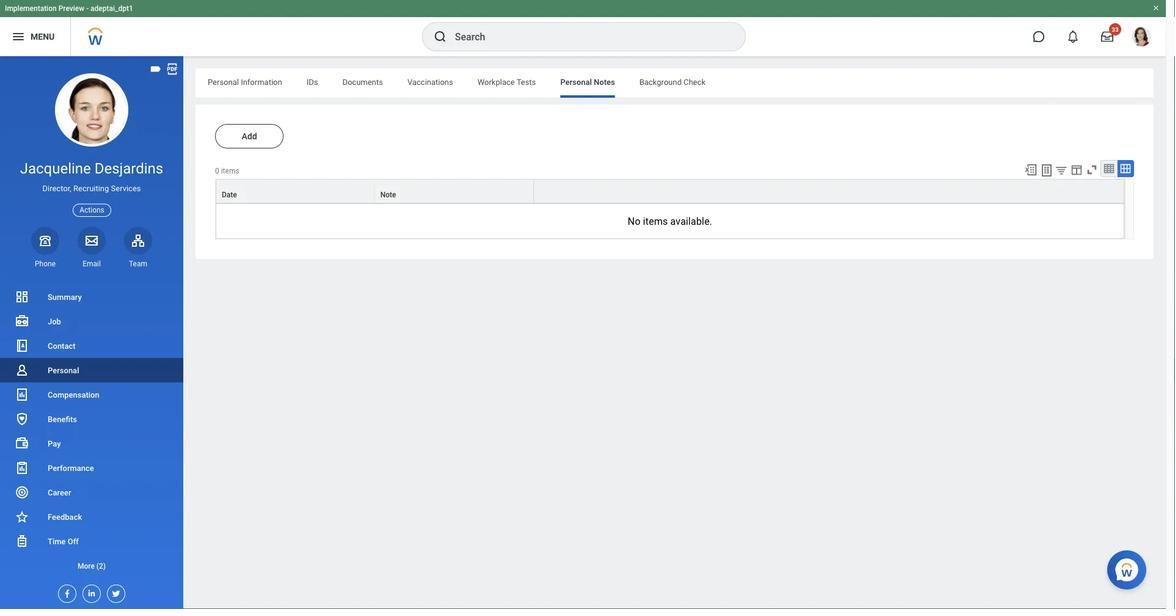 Task type: describe. For each thing, give the bounding box(es) containing it.
time
[[48, 537, 66, 546]]

33
[[1112, 26, 1119, 33]]

linkedin image
[[83, 586, 97, 598]]

career image
[[15, 485, 29, 500]]

performance image
[[15, 461, 29, 476]]

export to worksheets image
[[1040, 163, 1054, 178]]

date
[[222, 191, 237, 199]]

navigation pane region
[[0, 56, 183, 609]]

table image
[[1103, 163, 1115, 175]]

actions button
[[73, 204, 111, 217]]

team link
[[124, 227, 152, 269]]

view printable version (pdf) image
[[166, 62, 179, 76]]

personal link
[[0, 358, 183, 383]]

implementation preview -   adeptai_dpt1
[[5, 4, 133, 13]]

mail image
[[84, 233, 99, 248]]

more (2) button
[[0, 559, 183, 574]]

add button
[[215, 124, 284, 149]]

list containing summary
[[0, 285, 183, 578]]

personal inside personal link
[[48, 366, 79, 375]]

compensation image
[[15, 388, 29, 402]]

close environment banner image
[[1153, 4, 1160, 12]]

items for no
[[643, 215, 668, 227]]

benefits
[[48, 415, 77, 424]]

notes
[[594, 77, 615, 86]]

phone button
[[31, 227, 59, 269]]

summary link
[[0, 285, 183, 309]]

performance link
[[0, 456, 183, 480]]

justify image
[[11, 29, 26, 44]]

background
[[640, 77, 682, 86]]

vaccinations
[[408, 77, 453, 86]]

menu button
[[0, 17, 70, 56]]

email jacqueline desjardins element
[[78, 259, 106, 269]]

pay image
[[15, 436, 29, 451]]

job image
[[15, 314, 29, 329]]

view team image
[[131, 233, 145, 248]]

more (2)
[[78, 562, 106, 571]]

off
[[68, 537, 79, 546]]

compensation
[[48, 390, 99, 399]]

benefits link
[[0, 407, 183, 432]]

twitter image
[[108, 586, 121, 599]]

contact image
[[15, 339, 29, 353]]

add
[[242, 131, 257, 141]]

desjardins
[[95, 160, 163, 177]]

note
[[380, 191, 396, 199]]

feedback image
[[15, 510, 29, 524]]

contact link
[[0, 334, 183, 358]]

summary
[[48, 292, 82, 302]]

fullscreen image
[[1086, 163, 1099, 177]]

notifications large image
[[1067, 31, 1079, 43]]

inbox large image
[[1101, 31, 1114, 43]]

items for 0
[[221, 167, 239, 175]]

director, recruiting services
[[42, 184, 141, 193]]

email
[[83, 260, 101, 268]]

-
[[86, 4, 89, 13]]

check
[[684, 77, 706, 86]]

export to excel image
[[1024, 163, 1038, 177]]

information
[[241, 77, 282, 86]]

row containing date
[[216, 179, 1125, 204]]

search image
[[433, 29, 448, 44]]

more
[[78, 562, 95, 571]]

job
[[48, 317, 61, 326]]

implementation
[[5, 4, 57, 13]]

compensation link
[[0, 383, 183, 407]]

job link
[[0, 309, 183, 334]]

ids
[[307, 77, 318, 86]]

director,
[[42, 184, 71, 193]]

click to view/edit grid preferences image
[[1070, 163, 1084, 177]]

feedback link
[[0, 505, 183, 529]]

Search Workday  search field
[[455, 23, 720, 50]]

personal information
[[208, 77, 282, 86]]



Task type: vqa. For each thing, say whether or not it's contained in the screenshot.
Find Workers text field
no



Task type: locate. For each thing, give the bounding box(es) containing it.
menu banner
[[0, 0, 1166, 56]]

tab list containing personal information
[[196, 68, 1154, 98]]

available.
[[671, 215, 712, 227]]

personal notes
[[561, 77, 615, 86]]

personal down the contact
[[48, 366, 79, 375]]

phone
[[35, 260, 56, 268]]

personal for personal information
[[208, 77, 239, 86]]

career link
[[0, 480, 183, 505]]

0 items
[[215, 167, 239, 175]]

note button
[[375, 180, 534, 203]]

jacqueline desjardins
[[20, 160, 163, 177]]

benefits image
[[15, 412, 29, 427]]

expand table image
[[1120, 163, 1132, 175]]

0 horizontal spatial personal
[[48, 366, 79, 375]]

menu
[[31, 32, 55, 42]]

items
[[221, 167, 239, 175], [643, 215, 668, 227]]

career
[[48, 488, 71, 497]]

no
[[628, 215, 641, 227]]

facebook image
[[59, 586, 72, 599]]

services
[[111, 184, 141, 193]]

team
[[129, 260, 147, 268]]

personal for personal notes
[[561, 77, 592, 86]]

0
[[215, 167, 219, 175]]

items right 0
[[221, 167, 239, 175]]

performance
[[48, 464, 94, 473]]

tag image
[[149, 62, 163, 76]]

select to filter grid data image
[[1055, 164, 1068, 177]]

email button
[[78, 227, 106, 269]]

row
[[216, 179, 1125, 204]]

adeptai_dpt1
[[91, 4, 133, 13]]

phone image
[[37, 233, 54, 248]]

toolbar
[[1019, 160, 1134, 179]]

phone jacqueline desjardins element
[[31, 259, 59, 269]]

preview
[[58, 4, 84, 13]]

0 horizontal spatial items
[[221, 167, 239, 175]]

list
[[0, 285, 183, 578]]

jacqueline
[[20, 160, 91, 177]]

no items available.
[[628, 215, 712, 227]]

items right no
[[643, 215, 668, 227]]

(2)
[[96, 562, 106, 571]]

actions
[[80, 206, 104, 215]]

personal image
[[15, 363, 29, 378]]

tests
[[517, 77, 536, 86]]

pay
[[48, 439, 61, 448]]

time off image
[[15, 534, 29, 549]]

33 button
[[1094, 23, 1122, 50]]

contact
[[48, 341, 76, 351]]

1 horizontal spatial personal
[[208, 77, 239, 86]]

team jacqueline desjardins element
[[124, 259, 152, 269]]

personal left information
[[208, 77, 239, 86]]

documents
[[343, 77, 383, 86]]

background check
[[640, 77, 706, 86]]

2 horizontal spatial personal
[[561, 77, 592, 86]]

profile logan mcneil image
[[1132, 27, 1152, 49]]

pay link
[[0, 432, 183, 456]]

1 horizontal spatial items
[[643, 215, 668, 227]]

time off link
[[0, 529, 183, 554]]

personal left notes
[[561, 77, 592, 86]]

workplace
[[478, 77, 515, 86]]

recruiting
[[73, 184, 109, 193]]

more (2) button
[[0, 554, 183, 578]]

tab list
[[196, 68, 1154, 98]]

personal
[[208, 77, 239, 86], [561, 77, 592, 86], [48, 366, 79, 375]]

time off
[[48, 537, 79, 546]]

feedback
[[48, 512, 82, 522]]

0 vertical spatial items
[[221, 167, 239, 175]]

workplace tests
[[478, 77, 536, 86]]

date button
[[216, 180, 374, 203]]

summary image
[[15, 290, 29, 304]]

1 vertical spatial items
[[643, 215, 668, 227]]



